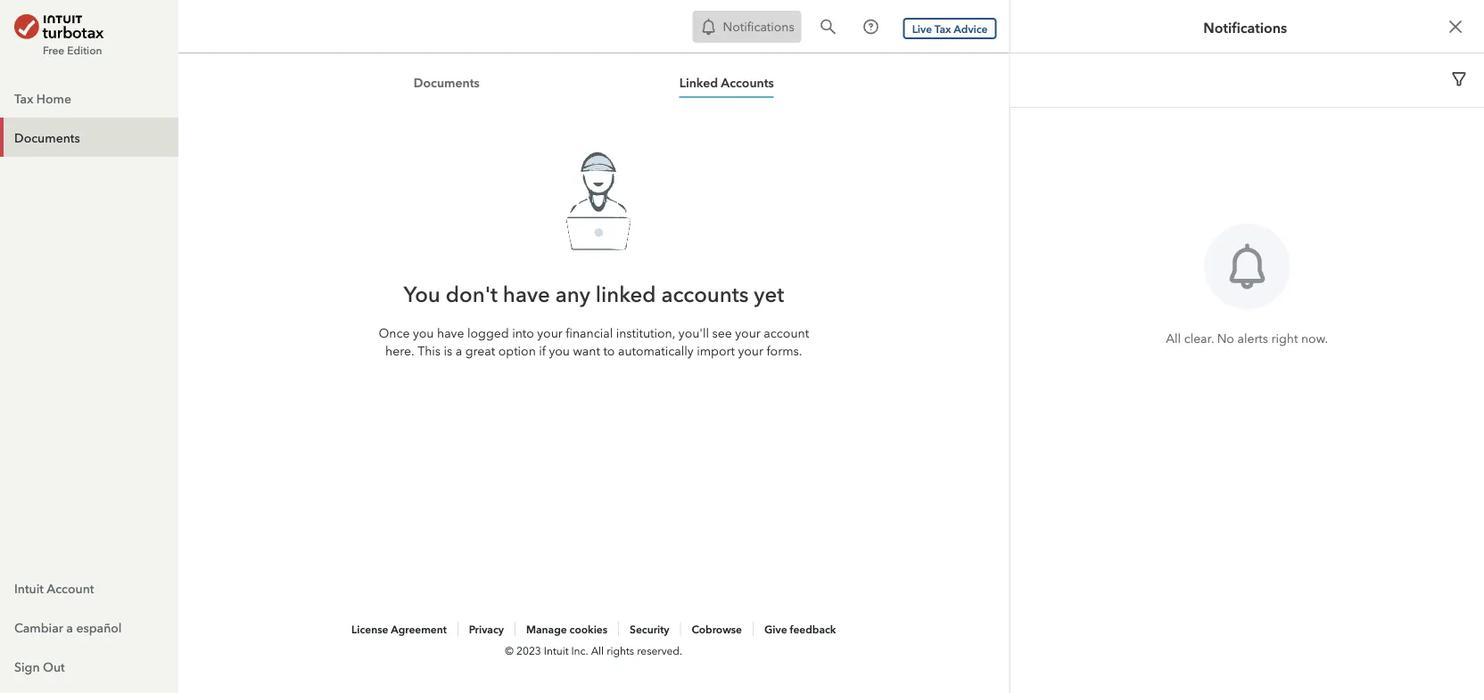 Task type: describe. For each thing, give the bounding box(es) containing it.
agreement
[[391, 623, 447, 637]]

rights
[[607, 644, 634, 658]]

notifications button
[[693, 11, 802, 43]]

linked
[[596, 281, 656, 307]]

cambiar a español
[[14, 619, 122, 636]]

you
[[404, 281, 440, 307]]

your right see
[[735, 325, 761, 341]]

cobrowse link
[[692, 623, 742, 637]]

financial
[[566, 325, 613, 341]]

your up "if"
[[537, 325, 563, 341]]

alerts
[[1237, 331, 1268, 346]]

into
[[512, 325, 534, 341]]

0 horizontal spatial intuit
[[14, 580, 44, 597]]

cambiar
[[14, 619, 63, 636]]

1 notifications from the left
[[1203, 17, 1287, 36]]

once
[[379, 325, 410, 341]]

right
[[1271, 331, 1298, 346]]

if
[[539, 342, 546, 359]]

tax inside 'button'
[[935, 21, 951, 35]]

any
[[555, 281, 590, 307]]

©
[[505, 644, 514, 658]]

intuit account link
[[0, 569, 178, 608]]

privacy
[[469, 623, 504, 637]]

documents link
[[0, 118, 178, 157]]

free
[[43, 43, 64, 57]]

manage cookies link
[[526, 623, 607, 637]]

sign
[[14, 659, 40, 675]]

1 vertical spatial you
[[549, 342, 570, 359]]

out
[[43, 659, 65, 675]]

manage
[[526, 623, 567, 637]]

license agreement link
[[351, 623, 447, 637]]

no
[[1217, 331, 1234, 346]]

security link
[[630, 623, 669, 637]]

edition
[[67, 43, 102, 57]]

now.
[[1301, 331, 1328, 346]]

linked accounts button
[[679, 71, 774, 98]]

feedback
[[790, 623, 836, 637]]

account
[[47, 580, 94, 597]]

documents button
[[414, 71, 480, 98]]

your left forms.
[[738, 342, 763, 359]]

to
[[603, 342, 615, 359]]

you'll
[[679, 325, 709, 341]]

license agreement
[[351, 623, 447, 637]]

a inside once you have logged into your financial institution, you'll see your account here. this is a great option if you want to automatically import your forms.
[[456, 342, 462, 359]]

option
[[498, 342, 536, 359]]

great
[[465, 342, 495, 359]]

intuit account
[[14, 580, 94, 597]]

don't
[[446, 281, 498, 307]]

sign out
[[14, 659, 65, 675]]

have for any
[[503, 281, 550, 307]]

search image
[[819, 18, 837, 36]]

linked
[[679, 75, 718, 91]]

español
[[76, 619, 122, 636]]

import
[[697, 342, 735, 359]]

give
[[764, 623, 787, 637]]

institution,
[[616, 325, 675, 341]]

accounts
[[721, 75, 774, 91]]

give feedback
[[764, 623, 836, 637]]

0 horizontal spatial you
[[413, 325, 434, 341]]

see
[[712, 325, 732, 341]]

is
[[444, 342, 452, 359]]



Task type: locate. For each thing, give the bounding box(es) containing it.
documents for documents link
[[14, 129, 80, 145]]

have up is
[[437, 325, 464, 341]]

notifications inside button
[[723, 17, 794, 34]]

1 horizontal spatial have
[[503, 281, 550, 307]]

yet
[[754, 281, 784, 307]]

tab list containing documents
[[237, 71, 951, 98]]

advice
[[954, 21, 988, 35]]

0 vertical spatial have
[[503, 281, 550, 307]]

0 horizontal spatial a
[[66, 619, 73, 636]]

tax home
[[14, 90, 71, 106]]

security
[[630, 623, 669, 637]]

help image
[[862, 18, 880, 36]]

1 horizontal spatial intuit
[[544, 644, 569, 658]]

documents inside tab list
[[414, 75, 480, 91]]

notifications
[[1203, 17, 1287, 36], [723, 17, 794, 34]]

a right is
[[456, 342, 462, 359]]

give feedback link
[[764, 623, 836, 637]]

privacy link
[[469, 623, 504, 637]]

tax right live
[[935, 21, 951, 35]]

sign out link
[[0, 647, 178, 687]]

tab list inside you don't have any linked accounts yet main content
[[237, 71, 951, 98]]

want
[[573, 342, 600, 359]]

1 horizontal spatial notifications
[[1203, 17, 1287, 36]]

1 horizontal spatial tax
[[935, 21, 951, 35]]

cobrowse
[[692, 623, 742, 637]]

0 vertical spatial documents
[[414, 75, 480, 91]]

accounts
[[661, 281, 749, 307]]

1 horizontal spatial a
[[456, 342, 462, 359]]

your
[[537, 325, 563, 341], [735, 325, 761, 341], [738, 342, 763, 359]]

cambiar a español link
[[0, 608, 178, 647]]

all right inc.
[[591, 644, 604, 658]]

tax
[[935, 21, 951, 35], [14, 90, 33, 106]]

tax home link
[[0, 78, 178, 118]]

manage cookies
[[526, 623, 607, 637]]

all clear. no alerts right now.
[[1166, 331, 1328, 346]]

1 vertical spatial intuit
[[544, 644, 569, 658]]

intuit down 'manage'
[[544, 644, 569, 658]]

0 vertical spatial tax
[[935, 21, 951, 35]]

all inside you don't have any linked accounts yet main content
[[591, 644, 604, 658]]

logged
[[467, 325, 509, 341]]

0 horizontal spatial tax
[[14, 90, 33, 106]]

you don't have any linked accounts yet
[[404, 281, 784, 307]]

intuit up "cambiar"
[[14, 580, 44, 597]]

turbotax image
[[14, 14, 104, 39]]

have for logged
[[437, 325, 464, 341]]

inc.
[[571, 644, 588, 658]]

all left clear.
[[1166, 331, 1181, 346]]

this
[[418, 342, 441, 359]]

1 vertical spatial documents
[[14, 129, 80, 145]]

0 vertical spatial intuit
[[14, 580, 44, 597]]

once you have logged into your financial institution, you'll see your account here. this is a great option if you want to automatically import your forms.
[[379, 325, 809, 359]]

documents for documents button
[[414, 75, 480, 91]]

0 horizontal spatial have
[[437, 325, 464, 341]]

all
[[1166, 331, 1181, 346], [591, 644, 604, 658]]

icon for linked accounts image
[[522, 134, 665, 265]]

2023
[[516, 644, 541, 658]]

you
[[413, 325, 434, 341], [549, 342, 570, 359]]

have up the "into"
[[503, 281, 550, 307]]

1 vertical spatial a
[[66, 619, 73, 636]]

1 vertical spatial have
[[437, 325, 464, 341]]

automatically
[[618, 342, 694, 359]]

tab list
[[237, 71, 951, 98]]

1 vertical spatial tax
[[14, 90, 33, 106]]

home
[[36, 90, 71, 106]]

live
[[912, 21, 932, 35]]

have
[[503, 281, 550, 307], [437, 325, 464, 341]]

close image
[[1445, 16, 1466, 37]]

1 horizontal spatial you
[[549, 342, 570, 359]]

cookies
[[570, 623, 607, 637]]

tax left the home
[[14, 90, 33, 106]]

© 2023 intuit inc. all rights reserved.
[[505, 644, 682, 658]]

live tax advice
[[912, 21, 988, 35]]

2 notifications from the left
[[723, 17, 794, 34]]

0 horizontal spatial all
[[591, 644, 604, 658]]

you right "if"
[[549, 342, 570, 359]]

1 horizontal spatial documents
[[414, 75, 480, 91]]

1 horizontal spatial all
[[1166, 331, 1181, 346]]

have inside once you have logged into your financial institution, you'll see your account here. this is a great option if you want to automatically import your forms.
[[437, 325, 464, 341]]

you up this
[[413, 325, 434, 341]]

here.
[[385, 342, 414, 359]]

intuit inside you don't have any linked accounts yet main content
[[544, 644, 569, 658]]

documents
[[414, 75, 480, 91], [14, 129, 80, 145]]

intuit
[[14, 580, 44, 597], [544, 644, 569, 658]]

you don't have any linked accounts yet main content
[[178, 54, 1009, 694]]

a
[[456, 342, 462, 359], [66, 619, 73, 636]]

0 vertical spatial a
[[456, 342, 462, 359]]

clear.
[[1184, 331, 1214, 346]]

0 horizontal spatial documents
[[14, 129, 80, 145]]

reserved.
[[637, 644, 682, 658]]

forms.
[[767, 342, 802, 359]]

0 vertical spatial all
[[1166, 331, 1181, 346]]

1 vertical spatial all
[[591, 644, 604, 658]]

linked accounts
[[679, 75, 774, 91]]

0 vertical spatial you
[[413, 325, 434, 341]]

live tax advice button
[[903, 18, 997, 39]]

free edition
[[43, 43, 102, 57]]

a left the español
[[66, 619, 73, 636]]

license
[[351, 623, 388, 637]]

0 horizontal spatial notifications
[[723, 17, 794, 34]]

account
[[764, 325, 809, 341]]



Task type: vqa. For each thing, say whether or not it's contained in the screenshot.
'State' within Choose a state MAIN CONTENT
no



